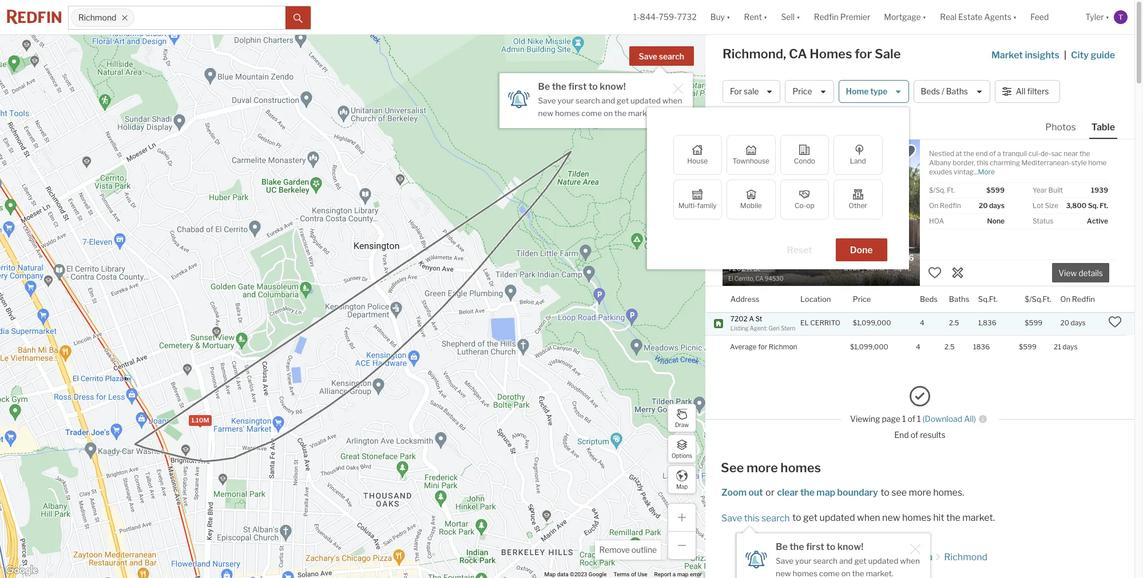 Task type: vqa. For each thing, say whether or not it's contained in the screenshot.
the bottom Price "button"
yes



Task type: locate. For each thing, give the bounding box(es) containing it.
1 vertical spatial new
[[883, 513, 901, 524]]

1-844-759-7732 link
[[634, 12, 697, 22]]

1836
[[974, 343, 990, 351]]

map left data
[[545, 572, 556, 578]]

home type button
[[839, 80, 909, 103]]

4 ▾ from the left
[[923, 12, 927, 22]]

21 days
[[1054, 343, 1078, 351]]

more link
[[979, 168, 995, 176]]

0 vertical spatial updated
[[631, 96, 661, 105]]

price down 4 beds
[[853, 295, 871, 304]]

real
[[941, 12, 957, 22]]

average for richmond:
[[730, 343, 803, 352]]

be for the right be the first to know! dialog
[[776, 542, 788, 553]]

come
[[582, 109, 602, 118], [820, 569, 840, 579]]

richmond down hit
[[945, 552, 988, 563]]

$599 down more
[[987, 186, 1005, 195]]

ft. for 1,836
[[905, 264, 912, 272]]

redfin
[[814, 12, 839, 22], [940, 201, 962, 210], [1073, 295, 1096, 304], [853, 552, 881, 563]]

0 horizontal spatial 20 days
[[979, 201, 1005, 210]]

type
[[871, 87, 888, 96]]

Other checkbox
[[834, 180, 883, 220]]

updated down "to get updated when new homes hit the market."
[[869, 557, 899, 566]]

1 vertical spatial know!
[[838, 542, 864, 553]]

beds left the baths button
[[920, 295, 938, 304]]

$1,099,000 for 1,836
[[853, 319, 892, 328]]

report a map error link
[[655, 572, 702, 578]]

20 up 21 days
[[1061, 319, 1070, 328]]

baths right /
[[947, 87, 969, 96]]

1 vertical spatial a
[[673, 572, 676, 578]]

2 vertical spatial market.
[[866, 569, 894, 579]]

save this search
[[722, 513, 790, 524]]

1 vertical spatial 4
[[920, 319, 925, 328]]

1 vertical spatial price button
[[853, 287, 871, 312]]

hit
[[934, 513, 945, 524]]

heading
[[729, 253, 822, 283]]

1 horizontal spatial 1,836
[[979, 319, 997, 328]]

1 vertical spatial get
[[804, 513, 818, 524]]

2.5 right 4 beds
[[869, 253, 882, 263]]

1,836 down sq.ft. button
[[979, 319, 997, 328]]

none
[[988, 217, 1005, 226]]

size
[[1046, 201, 1059, 210]]

map for map
[[677, 483, 688, 490]]

exudes
[[930, 168, 953, 176]]

redfin inside button
[[814, 12, 839, 22]]

0 horizontal spatial favorite this home image
[[929, 266, 942, 280]]

when for the right be the first to know! dialog
[[901, 557, 920, 566]]

for
[[855, 46, 873, 61], [759, 343, 768, 352]]

this down out
[[744, 513, 760, 524]]

$/sq.
[[930, 186, 946, 195]]

address
[[731, 295, 760, 304]]

el
[[801, 319, 809, 328]]

▾ for tyler ▾
[[1106, 12, 1110, 22]]

premier
[[841, 12, 871, 22]]

0 vertical spatial beds
[[921, 87, 941, 96]]

▾ right agents at the top right
[[1014, 12, 1017, 22]]

1 horizontal spatial richmond
[[945, 552, 988, 563]]

for sale
[[730, 87, 759, 96]]

buy ▾ button
[[711, 0, 731, 34]]

redfin down view details
[[1073, 295, 1096, 304]]

reset button
[[773, 239, 827, 262]]

location button
[[801, 287, 831, 312]]

first for topmost be the first to know! dialog
[[569, 81, 587, 92]]

of inside nestled at the end of a tranquil cul-de-sac near the albany border, this charming mediterranean-style home exudes vintag...
[[990, 149, 997, 158]]

1 up end of results
[[918, 415, 921, 424]]

20 days
[[979, 201, 1005, 210], [1061, 319, 1086, 328]]

when right redfin link on the bottom right of page
[[901, 557, 920, 566]]

1 horizontal spatial favorite this home image
[[1109, 316, 1123, 329]]

▾ right rent
[[764, 12, 768, 22]]

buy
[[711, 12, 725, 22]]

sq.ft. button
[[979, 287, 998, 312]]

price button down richmond, ca homes for sale
[[786, 80, 834, 103]]

price
[[793, 87, 813, 96], [853, 295, 871, 304]]

hoa
[[930, 217, 945, 226]]

7202
[[731, 315, 748, 323]]

Condo checkbox
[[781, 135, 829, 175]]

baths inside beds / baths button
[[947, 87, 969, 96]]

on
[[604, 109, 613, 118], [842, 569, 851, 579]]

cerrito
[[811, 319, 841, 328]]

None search field
[[135, 6, 286, 29]]

3 ▾ from the left
[[797, 12, 801, 22]]

new for the right be the first to know! dialog
[[776, 569, 791, 579]]

be
[[538, 81, 550, 92], [776, 542, 788, 553]]

map left boundary
[[817, 488, 836, 499]]

redfin left premier
[[814, 12, 839, 22]]

1,836 right 2.5 baths
[[891, 253, 915, 263]]

0 vertical spatial new
[[538, 109, 554, 118]]

0 vertical spatial for
[[855, 46, 873, 61]]

dialog containing reset
[[647, 108, 909, 270]]

favorite button checkbox
[[898, 143, 918, 162]]

0 vertical spatial sq.
[[1089, 201, 1099, 210]]

table
[[1092, 122, 1116, 133]]

0 horizontal spatial 1
[[903, 415, 906, 424]]

1 vertical spatial on
[[1061, 295, 1071, 304]]

1 horizontal spatial be
[[776, 542, 788, 553]]

$599 down $/sq.ft. button
[[1025, 319, 1043, 328]]

1 horizontal spatial price
[[853, 295, 871, 304]]

when down boundary
[[857, 513, 881, 524]]

baths button
[[950, 287, 970, 312]]

0 horizontal spatial on
[[930, 201, 939, 210]]

2 ▾ from the left
[[764, 12, 768, 22]]

baths
[[947, 87, 969, 96], [867, 264, 885, 272], [950, 295, 970, 304]]

for down agent:
[[759, 343, 768, 352]]

1 vertical spatial richmond
[[945, 552, 988, 563]]

richmond left remove richmond 'icon'
[[78, 13, 116, 23]]

a right the report
[[673, 572, 676, 578]]

richmond:
[[769, 343, 803, 352]]

2.5 inside 2.5 baths
[[869, 253, 882, 263]]

4 inside 4 beds
[[850, 253, 856, 263]]

1 vertical spatial and
[[840, 557, 853, 566]]

data
[[557, 572, 569, 578]]

0 vertical spatial 20 days
[[979, 201, 1005, 210]]

▾ for mortgage ▾
[[923, 12, 927, 22]]

2 vertical spatial $599
[[1020, 343, 1037, 351]]

1 vertical spatial beds
[[845, 264, 861, 272]]

0 vertical spatial be the first to know!
[[538, 81, 626, 92]]

a up charming
[[998, 149, 1002, 158]]

20 days down on redfin button
[[1061, 319, 1086, 328]]

charming
[[990, 159, 1021, 167]]

listing
[[731, 325, 749, 332]]

$/sq.ft. button
[[1025, 287, 1052, 312]]

0 vertical spatial know!
[[600, 81, 626, 92]]

0 horizontal spatial come
[[582, 109, 602, 118]]

zoom out button
[[721, 488, 764, 499]]

for
[[730, 87, 742, 96]]

0 horizontal spatial richmond
[[78, 13, 116, 23]]

$599
[[987, 186, 1005, 195], [1025, 319, 1043, 328], [1020, 343, 1037, 351]]

1 vertical spatial baths
[[867, 264, 885, 272]]

option group
[[673, 135, 883, 220]]

updated down save search
[[631, 96, 661, 105]]

save inside button
[[639, 52, 658, 61]]

1 vertical spatial come
[[820, 569, 840, 579]]

0 vertical spatial price button
[[786, 80, 834, 103]]

1 horizontal spatial 20 days
[[1061, 319, 1086, 328]]

this down end
[[977, 159, 989, 167]]

come for topmost be the first to know! dialog
[[582, 109, 602, 118]]

1 vertical spatial days
[[1071, 319, 1086, 328]]

20 up none
[[979, 201, 988, 210]]

agent:
[[750, 325, 768, 332]]

▾ right mortgage at the top of the page
[[923, 12, 927, 22]]

1 vertical spatial 20 days
[[1061, 319, 1086, 328]]

1 horizontal spatial market.
[[866, 569, 894, 579]]

google
[[589, 572, 607, 578]]

know! for topmost be the first to know! dialog
[[600, 81, 626, 92]]

sq. inside 1,836 sq. ft.
[[894, 264, 903, 272]]

0 vertical spatial come
[[582, 109, 602, 118]]

ft. right $/sq.
[[948, 186, 956, 195]]

map down 'options'
[[677, 483, 688, 490]]

next button image
[[898, 204, 910, 216]]

beds inside button
[[921, 87, 941, 96]]

on redfin down view details
[[1061, 295, 1096, 304]]

favorite this home image
[[929, 266, 942, 280], [1109, 316, 1123, 329]]

$599 for 1836
[[1020, 343, 1037, 351]]

2 horizontal spatial get
[[855, 557, 867, 566]]

0 vertical spatial on
[[604, 109, 613, 118]]

Townhouse checkbox
[[727, 135, 776, 175]]

0 horizontal spatial this
[[744, 513, 760, 524]]

0 vertical spatial 4
[[850, 253, 856, 263]]

1 horizontal spatial 1
[[918, 415, 921, 424]]

days right the 21
[[1063, 343, 1078, 351]]

for sale button
[[723, 80, 781, 103]]

search inside save search button
[[659, 52, 685, 61]]

0 horizontal spatial be the first to know!
[[538, 81, 626, 92]]

redfin premier
[[814, 12, 871, 22]]

on up the hoa
[[930, 201, 939, 210]]

rent ▾ button
[[744, 0, 768, 34]]

0 horizontal spatial be the first to know! dialog
[[499, 66, 693, 128]]

0 vertical spatial more
[[747, 461, 778, 476]]

0 vertical spatial richmond
[[78, 13, 116, 23]]

2 vertical spatial days
[[1063, 343, 1078, 351]]

1 1 from the left
[[903, 415, 906, 424]]

0 vertical spatial 2.5
[[869, 253, 882, 263]]

done button
[[836, 239, 888, 262]]

lot
[[1033, 201, 1044, 210]]

0 horizontal spatial new
[[538, 109, 554, 118]]

1 vertical spatial favorite this home image
[[1109, 316, 1123, 329]]

feed button
[[1024, 0, 1079, 34]]

1 horizontal spatial on
[[842, 569, 851, 579]]

1 ▾ from the left
[[727, 12, 731, 22]]

view details link
[[1053, 262, 1110, 283]]

more right see
[[909, 488, 932, 499]]

sq. up active at the right of the page
[[1089, 201, 1099, 210]]

for left sale
[[855, 46, 873, 61]]

days for 1836
[[1063, 343, 1078, 351]]

2 horizontal spatial updated
[[869, 557, 899, 566]]

sq. for 1,836
[[894, 264, 903, 272]]

when for topmost be the first to know! dialog
[[663, 96, 683, 105]]

come for the right be the first to know! dialog
[[820, 569, 840, 579]]

1 vertical spatial $1,099,000
[[851, 343, 889, 351]]

2.5 left 1836
[[945, 343, 955, 351]]

beds
[[921, 87, 941, 96], [845, 264, 861, 272], [920, 295, 938, 304]]

1 vertical spatial updated
[[820, 513, 856, 524]]

2.5 down the baths button
[[950, 319, 960, 328]]

on redfin down $/sq. ft.
[[930, 201, 962, 210]]

california link
[[892, 552, 933, 563]]

▾ right buy
[[727, 12, 731, 22]]

be for topmost be the first to know! dialog
[[538, 81, 550, 92]]

0 vertical spatial when
[[663, 96, 683, 105]]

know! for the right be the first to know! dialog
[[838, 542, 864, 553]]

0 horizontal spatial save your search and get updated when new homes come on the market.
[[538, 96, 683, 118]]

results
[[921, 430, 946, 440]]

baths down the done
[[867, 264, 885, 272]]

option group inside dialog
[[673, 135, 883, 220]]

0 horizontal spatial know!
[[600, 81, 626, 92]]

days down on redfin button
[[1071, 319, 1086, 328]]

mobile
[[741, 201, 762, 210]]

0 horizontal spatial and
[[602, 96, 615, 105]]

dialog
[[647, 108, 909, 270]]

this inside nestled at the end of a tranquil cul-de-sac near the albany border, this charming mediterranean-style home exudes vintag...
[[977, 159, 989, 167]]

or
[[766, 488, 775, 499]]

and for the right be the first to know! dialog
[[840, 557, 853, 566]]

x-out this home image
[[951, 266, 965, 280]]

1 horizontal spatial price button
[[853, 287, 871, 312]]

1 vertical spatial map
[[678, 572, 689, 578]]

7202 a st listing agent: geri stern el cerrito
[[731, 315, 841, 332]]

search
[[659, 52, 685, 61], [576, 96, 600, 105], [762, 513, 790, 524], [814, 557, 838, 566]]

favorite button image
[[898, 143, 918, 162]]

1 vertical spatial market.
[[963, 513, 996, 524]]

map inside button
[[677, 483, 688, 490]]

$599 left the 21
[[1020, 343, 1037, 351]]

more
[[747, 461, 778, 476], [909, 488, 932, 499]]

0 vertical spatial ft.
[[948, 186, 956, 195]]

1 right page
[[903, 415, 906, 424]]

vintag...
[[954, 168, 979, 176]]

updated down zoom out or clear the map boundary to see more homes.
[[820, 513, 856, 524]]

1 horizontal spatial ft.
[[948, 186, 956, 195]]

1 vertical spatial first
[[807, 542, 825, 553]]

option group containing house
[[673, 135, 883, 220]]

6 ▾ from the left
[[1106, 12, 1110, 22]]

1 vertical spatial sq.
[[894, 264, 903, 272]]

map for map data ©2023 google
[[545, 572, 556, 578]]

market insights | city guide
[[992, 50, 1116, 61]]

Land checkbox
[[834, 135, 883, 175]]

$/sq.ft.
[[1025, 295, 1052, 304]]

▾ for rent ▾
[[764, 12, 768, 22]]

1 horizontal spatial sq.
[[1089, 201, 1099, 210]]

1 horizontal spatial your
[[796, 557, 812, 566]]

sq. right 2.5 baths
[[894, 264, 903, 272]]

▾ right sell
[[797, 12, 801, 22]]

2 horizontal spatial ft.
[[1100, 201, 1109, 210]]

at
[[956, 149, 963, 158]]

to
[[589, 81, 598, 92], [881, 488, 890, 499], [793, 513, 802, 524], [827, 542, 836, 553]]

baths down "x-out this home" icon
[[950, 295, 970, 304]]

boundary
[[838, 488, 879, 499]]

end of results
[[895, 430, 946, 440]]

table button
[[1090, 121, 1118, 139]]

google image
[[3, 564, 41, 579]]

0 vertical spatial favorite this home image
[[929, 266, 942, 280]]

get
[[617, 96, 629, 105], [804, 513, 818, 524], [855, 557, 867, 566]]

ft. down 1939
[[1100, 201, 1109, 210]]

ft. inside 1,836 sq. ft.
[[905, 264, 912, 272]]

albany
[[930, 159, 952, 167]]

0 horizontal spatial first
[[569, 81, 587, 92]]

when down save search
[[663, 96, 683, 105]]

0 vertical spatial map
[[817, 488, 836, 499]]

richmond link
[[945, 552, 988, 563]]

home
[[1089, 159, 1107, 167]]

3,800 sq. ft.
[[1067, 201, 1109, 210]]

view
[[1059, 269, 1077, 278]]

richmond,
[[723, 46, 787, 61]]

price down ca
[[793, 87, 813, 96]]

price button down 4 beds
[[853, 287, 871, 312]]

1 vertical spatial for
[[759, 343, 768, 352]]

market. for the right be the first to know! dialog
[[866, 569, 894, 579]]

map left error
[[678, 572, 689, 578]]

the
[[552, 81, 567, 92], [615, 109, 627, 118], [964, 149, 975, 158], [1080, 149, 1091, 158], [801, 488, 815, 499], [947, 513, 961, 524], [790, 542, 805, 553], [853, 569, 865, 579]]

1 horizontal spatial a
[[998, 149, 1002, 158]]

0 vertical spatial days
[[990, 201, 1005, 210]]

Co-op checkbox
[[781, 180, 829, 220]]

and
[[602, 96, 615, 105], [840, 557, 853, 566]]

1 horizontal spatial new
[[776, 569, 791, 579]]

and for topmost be the first to know! dialog
[[602, 96, 615, 105]]

1 vertical spatial map
[[545, 572, 556, 578]]

map button
[[668, 466, 697, 495]]

1 horizontal spatial more
[[909, 488, 932, 499]]

$1,099,000
[[853, 319, 892, 328], [851, 343, 889, 351]]

more up out
[[747, 461, 778, 476]]

0 horizontal spatial when
[[663, 96, 683, 105]]

on down view
[[1061, 295, 1071, 304]]

be the first to know! dialog
[[499, 66, 693, 128], [737, 527, 931, 579]]

richmond, ca homes for sale
[[723, 46, 901, 61]]

20 days up none
[[979, 201, 1005, 210]]

of
[[990, 149, 997, 158], [908, 415, 916, 424], [911, 430, 919, 440], [631, 572, 637, 578]]

active
[[1088, 217, 1109, 226]]

0 horizontal spatial on
[[604, 109, 613, 118]]

days up none
[[990, 201, 1005, 210]]

0 horizontal spatial your
[[558, 96, 574, 105]]

beds down the done
[[845, 264, 861, 272]]

▾ right tyler at right
[[1106, 12, 1110, 22]]

0 vertical spatial a
[[998, 149, 1002, 158]]

0 vertical spatial be
[[538, 81, 550, 92]]

homes.
[[934, 488, 965, 499]]

0 vertical spatial be the first to know! dialog
[[499, 66, 693, 128]]

$599 for 1,836
[[1025, 319, 1043, 328]]

mortgage ▾ button
[[885, 0, 927, 34]]

1 vertical spatial on
[[842, 569, 851, 579]]

1 vertical spatial be the first to know! dialog
[[737, 527, 931, 579]]

redfin down $/sq. ft.
[[940, 201, 962, 210]]

save
[[639, 52, 658, 61], [538, 96, 556, 105], [722, 513, 743, 524], [776, 557, 794, 566]]

beds left /
[[921, 87, 941, 96]]

2 horizontal spatial market.
[[963, 513, 996, 524]]

2 vertical spatial ft.
[[905, 264, 912, 272]]

0 horizontal spatial 1,836
[[891, 253, 915, 263]]

ft. right 2.5 baths
[[905, 264, 912, 272]]

5 ▾ from the left
[[1014, 12, 1017, 22]]

1 horizontal spatial know!
[[838, 542, 864, 553]]



Task type: describe. For each thing, give the bounding box(es) containing it.
tranquil
[[1003, 149, 1028, 158]]

rent ▾
[[744, 12, 768, 22]]

1 vertical spatial more
[[909, 488, 932, 499]]

get for topmost be the first to know! dialog
[[617, 96, 629, 105]]

0 horizontal spatial on redfin
[[930, 201, 962, 210]]

agents
[[985, 12, 1012, 22]]

average
[[730, 343, 757, 352]]

all filters button
[[995, 80, 1061, 103]]

1.10m
[[191, 417, 209, 425]]

▾ for sell ▾
[[797, 12, 801, 22]]

beds for "beds" button
[[920, 295, 938, 304]]

insights
[[1025, 50, 1060, 61]]

(download all) link
[[923, 415, 977, 424]]

0 vertical spatial price
[[793, 87, 813, 96]]

1 vertical spatial price
[[853, 295, 871, 304]]

save your search and get updated when new homes come on the market. for topmost be the first to know! dialog
[[538, 96, 683, 118]]

beds / baths
[[921, 87, 969, 96]]

mortgage
[[885, 12, 921, 22]]

land
[[851, 157, 867, 165]]

your for the right be the first to know! dialog
[[796, 557, 812, 566]]

mortgage ▾
[[885, 12, 927, 22]]

geri
[[769, 325, 780, 332]]

|
[[1065, 50, 1067, 61]]

out
[[749, 488, 763, 499]]

1 horizontal spatial updated
[[820, 513, 856, 524]]

all filters
[[1016, 87, 1050, 96]]

ft. for 3,800
[[1100, 201, 1109, 210]]

co-op
[[795, 201, 815, 210]]

beds button
[[920, 287, 938, 312]]

1 horizontal spatial be the first to know! dialog
[[737, 527, 931, 579]]

3,800
[[1067, 201, 1087, 210]]

new for topmost be the first to know! dialog
[[538, 109, 554, 118]]

0 horizontal spatial more
[[747, 461, 778, 476]]

viewing
[[851, 415, 881, 424]]

Mobile checkbox
[[727, 180, 776, 220]]

0 horizontal spatial price button
[[786, 80, 834, 103]]

sell ▾
[[782, 12, 801, 22]]

updated for topmost be the first to know! dialog
[[631, 96, 661, 105]]

buy ▾ button
[[704, 0, 738, 34]]

1 vertical spatial this
[[744, 513, 760, 524]]

days for 1,836
[[1071, 319, 1086, 328]]

2 1 from the left
[[918, 415, 921, 424]]

0 vertical spatial $599
[[987, 186, 1005, 195]]

save search button
[[629, 46, 694, 66]]

year
[[1033, 186, 1048, 195]]

on inside button
[[1061, 295, 1071, 304]]

built
[[1049, 186, 1064, 195]]

see
[[892, 488, 907, 499]]

a inside nestled at the end of a tranquil cul-de-sac near the albany border, this charming mediterranean-style home exudes vintag...
[[998, 149, 1002, 158]]

1,836 for 1,836
[[979, 319, 997, 328]]

sq. for 3,800
[[1089, 201, 1099, 210]]

viewing page 1 of 1 (download all)
[[851, 415, 977, 424]]

on for topmost be the first to know! dialog
[[604, 109, 613, 118]]

1,836 for 1,836 sq. ft.
[[891, 253, 915, 263]]

view details
[[1059, 269, 1104, 278]]

save your search and get updated when new homes come on the market. for the right be the first to know! dialog
[[776, 557, 920, 579]]

first for the right be the first to know! dialog
[[807, 542, 825, 553]]

use
[[638, 572, 648, 578]]

0 horizontal spatial for
[[759, 343, 768, 352]]

1 horizontal spatial on redfin
[[1061, 295, 1096, 304]]

real estate agents ▾ link
[[941, 0, 1017, 34]]

market. for topmost be the first to know! dialog
[[629, 109, 656, 118]]

1,836 sq. ft.
[[891, 253, 915, 272]]

Multi-family checkbox
[[673, 180, 722, 220]]

remove richmond image
[[122, 14, 129, 21]]

de-
[[1041, 149, 1052, 158]]

st
[[756, 315, 763, 323]]

7202 a st link
[[731, 315, 790, 324]]

▾ for buy ▾
[[727, 12, 731, 22]]

updated for the right be the first to know! dialog
[[869, 557, 899, 566]]

home type
[[846, 87, 888, 96]]

redfin inside button
[[1073, 295, 1096, 304]]

2 horizontal spatial new
[[883, 513, 901, 524]]

options
[[672, 453, 693, 459]]

multi-family
[[679, 201, 717, 210]]

2.5 for 1836
[[945, 343, 955, 351]]

terms of use
[[614, 572, 648, 578]]

your for topmost be the first to know! dialog
[[558, 96, 574, 105]]

end
[[895, 430, 909, 440]]

buy ▾
[[711, 12, 731, 22]]

1 horizontal spatial 20
[[1061, 319, 1070, 328]]

2.5 for 1,836
[[950, 319, 960, 328]]

terms of use link
[[614, 572, 648, 578]]

844-
[[640, 12, 659, 22]]

beds for beds / baths
[[921, 87, 941, 96]]

0 vertical spatial 20
[[979, 201, 988, 210]]

condo
[[794, 157, 816, 165]]

1-844-759-7732
[[634, 12, 697, 22]]

draw
[[675, 422, 689, 428]]

photos
[[1046, 122, 1077, 133]]

near
[[1064, 149, 1079, 158]]

0 horizontal spatial map
[[678, 572, 689, 578]]

4 for 1836
[[916, 343, 921, 351]]

redfin left california link
[[853, 552, 881, 563]]

user photo image
[[1115, 10, 1128, 24]]

tyler ▾
[[1086, 12, 1110, 22]]

op
[[807, 201, 815, 210]]

map region
[[0, 0, 849, 579]]

4 for 1,836
[[920, 319, 925, 328]]

more
[[979, 168, 995, 176]]

clear the map boundary button
[[777, 488, 879, 499]]

draw button
[[668, 404, 697, 433]]

homes
[[810, 46, 853, 61]]

be the first to know! for the right be the first to know! dialog
[[776, 542, 864, 553]]

$1,099,000 for 1836
[[851, 343, 889, 351]]

save search
[[639, 52, 685, 61]]

tyler
[[1086, 12, 1105, 22]]

2 vertical spatial baths
[[950, 295, 970, 304]]

report a map error
[[655, 572, 702, 578]]

1 horizontal spatial get
[[804, 513, 818, 524]]

previous button image
[[734, 204, 745, 216]]

be the first to know! for topmost be the first to know! dialog
[[538, 81, 626, 92]]

location
[[801, 295, 831, 304]]

map data ©2023 google
[[545, 572, 607, 578]]

other
[[849, 201, 868, 210]]

filters
[[1028, 87, 1050, 96]]

remove outline button
[[596, 541, 661, 560]]

0 vertical spatial on
[[930, 201, 939, 210]]

save this search button
[[721, 513, 791, 524]]

clear
[[778, 488, 799, 499]]

House checkbox
[[673, 135, 722, 175]]

details
[[1079, 269, 1104, 278]]

report
[[655, 572, 672, 578]]

/
[[942, 87, 945, 96]]

0 horizontal spatial a
[[673, 572, 676, 578]]

photo of 7202 a st, el cerrito, ca 94530 image
[[723, 140, 920, 286]]

on for the right be the first to know! dialog
[[842, 569, 851, 579]]

zoom
[[722, 488, 747, 499]]

get for the right be the first to know! dialog
[[855, 557, 867, 566]]

rent ▾ button
[[738, 0, 775, 34]]

4 beds
[[845, 253, 861, 272]]

nestled
[[930, 149, 955, 158]]

cul-
[[1029, 149, 1041, 158]]

1 horizontal spatial when
[[857, 513, 881, 524]]

terms
[[614, 572, 630, 578]]

submit search image
[[294, 14, 303, 23]]

real estate agents ▾ button
[[934, 0, 1024, 34]]

multi-
[[679, 201, 698, 210]]

mortgage ▾ button
[[878, 0, 934, 34]]



